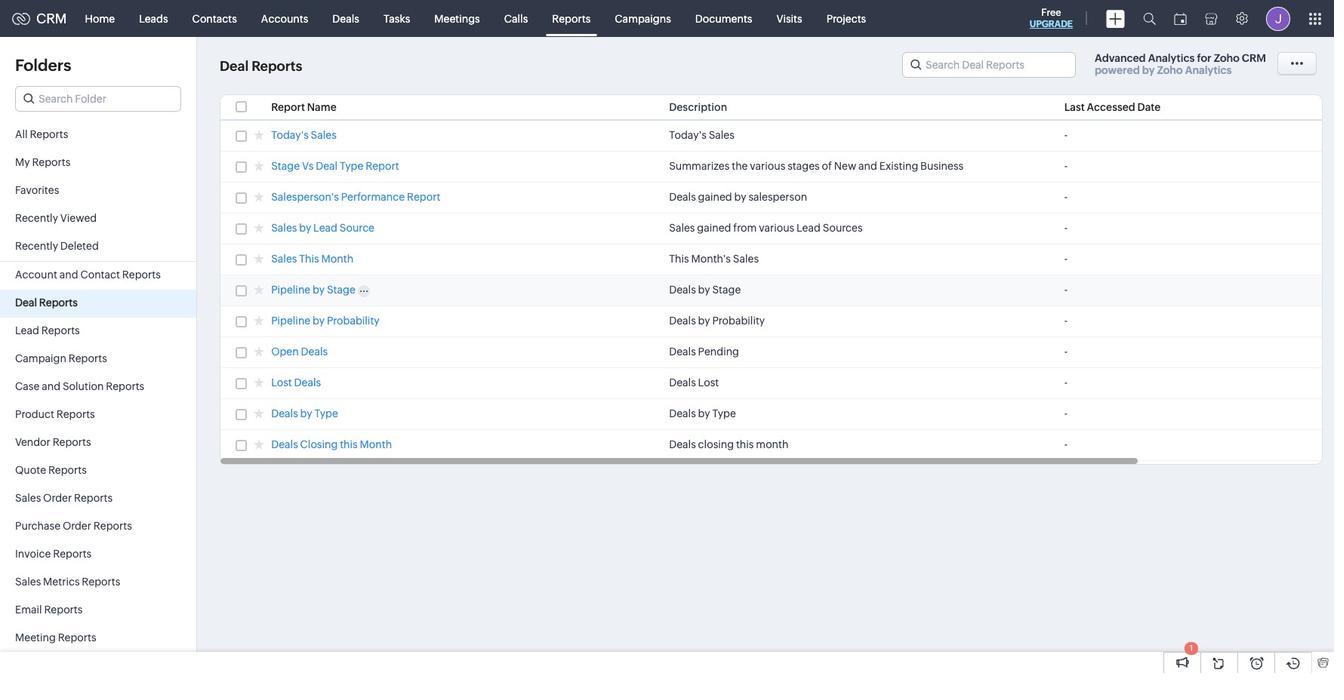 Task type: locate. For each thing, give the bounding box(es) containing it.
deal reports
[[220, 58, 302, 74], [15, 297, 78, 309]]

1 vertical spatial recently
[[15, 240, 58, 252]]

this for month
[[736, 439, 754, 451]]

crm link
[[12, 11, 67, 26]]

1 horizontal spatial lead
[[313, 222, 338, 234]]

crm
[[36, 11, 67, 26], [1242, 52, 1267, 64]]

5 - from the top
[[1065, 253, 1068, 265]]

1 horizontal spatial today's sales
[[669, 129, 735, 141]]

1 vertical spatial crm
[[1242, 52, 1267, 64]]

deal down 'contacts'
[[220, 58, 249, 74]]

deal reports up lead reports
[[15, 297, 78, 309]]

by right "powered"
[[1142, 64, 1155, 76]]

folders
[[15, 56, 71, 75]]

lead left "sources"
[[797, 222, 821, 234]]

0 horizontal spatial today's sales
[[271, 129, 337, 141]]

1 vertical spatial month
[[360, 439, 392, 451]]

stage
[[271, 160, 300, 172], [327, 284, 356, 296], [713, 284, 741, 296]]

sales this month link
[[271, 253, 354, 267]]

sales down salesperson's
[[271, 222, 297, 234]]

deals by type link
[[271, 408, 338, 422]]

deals down the deals pending
[[669, 377, 696, 389]]

today's sales down report name
[[271, 129, 337, 141]]

sales this month
[[271, 253, 354, 265]]

order down "quote reports"
[[43, 492, 72, 504]]

0 horizontal spatial month
[[321, 253, 354, 265]]

deals by type down lost deals link
[[271, 408, 338, 420]]

order down sales order reports
[[63, 520, 91, 532]]

0 horizontal spatial deal
[[15, 297, 37, 309]]

reports down campaign reports link
[[106, 381, 144, 393]]

1 pipeline from the top
[[271, 284, 311, 296]]

- for from
[[1065, 222, 1068, 234]]

product reports link
[[0, 402, 196, 430]]

search element
[[1134, 0, 1165, 37]]

1 horizontal spatial crm
[[1242, 52, 1267, 64]]

this right closing on the bottom left of the page
[[340, 439, 358, 451]]

deals
[[333, 12, 359, 25], [669, 191, 696, 203], [669, 284, 696, 296], [669, 315, 696, 327], [301, 346, 328, 358], [669, 346, 696, 358], [294, 377, 321, 389], [669, 377, 696, 389], [271, 408, 298, 420], [669, 408, 696, 420], [271, 439, 298, 451], [669, 439, 696, 451]]

2 recently from the top
[[15, 240, 58, 252]]

1 vertical spatial report
[[366, 160, 399, 172]]

lead left source
[[313, 222, 338, 234]]

sources
[[823, 222, 863, 234]]

2 horizontal spatial type
[[713, 408, 736, 420]]

gained
[[698, 191, 732, 203], [697, 222, 731, 234]]

1 - from the top
[[1065, 129, 1068, 141]]

1 today's from the left
[[271, 129, 309, 141]]

last
[[1065, 101, 1085, 113]]

1 recently from the top
[[15, 212, 58, 224]]

calls link
[[492, 0, 540, 37]]

today's sales down description
[[669, 129, 735, 141]]

by down the the
[[735, 191, 747, 203]]

by inside deals by type link
[[300, 408, 312, 420]]

- for various
[[1065, 160, 1068, 172]]

report up today's sales link
[[271, 101, 305, 113]]

type
[[340, 160, 364, 172], [314, 408, 338, 420], [713, 408, 736, 420]]

deals by type down deals lost
[[669, 408, 736, 420]]

sales up pipeline by stage in the left top of the page
[[271, 253, 297, 265]]

month down 'sales by lead source' link
[[321, 253, 354, 265]]

2 pipeline from the top
[[271, 315, 311, 327]]

reports
[[552, 12, 591, 25], [252, 58, 302, 74], [30, 128, 68, 140], [32, 156, 71, 168], [122, 269, 161, 281], [39, 297, 78, 309], [41, 325, 80, 337], [69, 353, 107, 365], [106, 381, 144, 393], [56, 409, 95, 421], [53, 437, 91, 449], [48, 464, 87, 477], [74, 492, 113, 504], [93, 520, 132, 532], [53, 548, 92, 560], [82, 576, 120, 588], [44, 604, 83, 616], [58, 632, 96, 644]]

2 horizontal spatial lead
[[797, 222, 821, 234]]

this inside 'link'
[[340, 439, 358, 451]]

all reports
[[15, 128, 68, 140]]

projects
[[827, 12, 866, 25]]

1 horizontal spatial zoho
[[1214, 52, 1240, 64]]

campaign reports
[[15, 353, 107, 365]]

various down salesperson
[[759, 222, 795, 234]]

pipeline up open
[[271, 315, 311, 327]]

2 vertical spatial report
[[407, 191, 441, 203]]

0 horizontal spatial this
[[340, 439, 358, 451]]

lost down open
[[271, 377, 292, 389]]

probability inside pipeline by probability link
[[327, 315, 380, 327]]

reports down quote reports link
[[74, 492, 113, 504]]

today's down description
[[669, 129, 707, 141]]

deals by type
[[271, 408, 338, 420], [669, 408, 736, 420]]

month's
[[691, 253, 731, 265]]

today's sales
[[271, 129, 337, 141], [669, 129, 735, 141]]

sales up the the
[[709, 129, 735, 141]]

deal right vs
[[316, 160, 338, 172]]

vendor
[[15, 437, 50, 449]]

sales by lead source link
[[271, 222, 375, 236]]

stage up pipeline by probability
[[327, 284, 356, 296]]

0 vertical spatial crm
[[36, 11, 67, 26]]

type up salesperson's performance report at the top of the page
[[340, 160, 364, 172]]

by down pipeline by stage link
[[313, 315, 325, 327]]

this left month
[[736, 439, 754, 451]]

crm right the logo
[[36, 11, 67, 26]]

deals closing this month
[[669, 439, 789, 451]]

1 horizontal spatial deal
[[220, 58, 249, 74]]

0 horizontal spatial probability
[[327, 315, 380, 327]]

deals down open deals link
[[294, 377, 321, 389]]

by down deals lost
[[698, 408, 710, 420]]

by down sales this month link
[[313, 284, 325, 296]]

1 deals by type from the left
[[271, 408, 338, 420]]

email reports
[[15, 604, 83, 616]]

source
[[340, 222, 375, 234]]

3 - from the top
[[1065, 191, 1068, 203]]

0 horizontal spatial today's
[[271, 129, 309, 141]]

0 vertical spatial deal
[[220, 58, 249, 74]]

sales metrics reports
[[15, 576, 120, 588]]

and right new on the top right
[[859, 160, 878, 172]]

crm down profile icon
[[1242, 52, 1267, 64]]

0 vertical spatial deal reports
[[220, 58, 302, 74]]

sales up month's
[[669, 222, 695, 234]]

lost deals
[[271, 377, 321, 389]]

and for account and contact reports
[[59, 269, 78, 281]]

today's down report name
[[271, 129, 309, 141]]

invoice
[[15, 548, 51, 560]]

reports down accounts on the left
[[252, 58, 302, 74]]

Search Deal Reports text field
[[903, 53, 1075, 77]]

order for sales
[[43, 492, 72, 504]]

lead up campaign
[[15, 325, 39, 337]]

quote
[[15, 464, 46, 477]]

1 horizontal spatial lost
[[698, 377, 719, 389]]

1 horizontal spatial this
[[736, 439, 754, 451]]

order for purchase
[[63, 520, 91, 532]]

campaign reports link
[[0, 346, 196, 374]]

contacts link
[[180, 0, 249, 37]]

4 - from the top
[[1065, 222, 1068, 234]]

1 vertical spatial various
[[759, 222, 795, 234]]

create menu image
[[1106, 9, 1125, 28]]

stage up deals by probability
[[713, 284, 741, 296]]

0 horizontal spatial report
[[271, 101, 305, 113]]

probability up pending
[[713, 315, 765, 327]]

2 vertical spatial deal
[[15, 297, 37, 309]]

reports down sales order reports link
[[93, 520, 132, 532]]

tasks
[[384, 12, 410, 25]]

month
[[321, 253, 354, 265], [360, 439, 392, 451]]

1 vertical spatial deal
[[316, 160, 338, 172]]

2 horizontal spatial deal
[[316, 160, 338, 172]]

1 horizontal spatial month
[[360, 439, 392, 451]]

sales down from
[[733, 253, 759, 265]]

stage left vs
[[271, 160, 300, 172]]

name
[[307, 101, 337, 113]]

1 horizontal spatial probability
[[713, 315, 765, 327]]

0 horizontal spatial deals by type
[[271, 408, 338, 420]]

reports down metrics
[[44, 604, 83, 616]]

solution
[[63, 381, 104, 393]]

0 horizontal spatial lost
[[271, 377, 292, 389]]

1 today's sales from the left
[[271, 129, 337, 141]]

6 - from the top
[[1065, 284, 1068, 296]]

documents link
[[683, 0, 765, 37]]

vendor reports link
[[0, 430, 196, 458]]

closing
[[698, 439, 734, 451]]

pipeline by probability
[[271, 315, 380, 327]]

0 vertical spatial gained
[[698, 191, 732, 203]]

2 horizontal spatial stage
[[713, 284, 741, 296]]

deals gained by salesperson
[[669, 191, 807, 203]]

1 horizontal spatial stage
[[327, 284, 356, 296]]

7 - from the top
[[1065, 315, 1068, 327]]

deals left closing on the bottom left of the page
[[271, 439, 298, 451]]

reports right all
[[30, 128, 68, 140]]

1 vertical spatial pipeline
[[271, 315, 311, 327]]

and down deleted
[[59, 269, 78, 281]]

probability for pipeline by probability
[[327, 315, 380, 327]]

calls
[[504, 12, 528, 25]]

the
[[732, 160, 748, 172]]

viewed
[[60, 212, 97, 224]]

crm inside the advanced analytics for zoho crm powered by zoho analytics
[[1242, 52, 1267, 64]]

case
[[15, 381, 40, 393]]

lost down the deals pending
[[698, 377, 719, 389]]

9 - from the top
[[1065, 377, 1068, 389]]

meeting reports
[[15, 632, 96, 644]]

1 probability from the left
[[327, 315, 380, 327]]

and right case
[[42, 381, 60, 393]]

1 this from the left
[[299, 253, 319, 265]]

2 this from the left
[[736, 439, 754, 451]]

recently up account
[[15, 240, 58, 252]]

0 vertical spatial order
[[43, 492, 72, 504]]

visits
[[777, 12, 803, 25]]

1 vertical spatial order
[[63, 520, 91, 532]]

11 - from the top
[[1065, 439, 1068, 451]]

gained for sales
[[697, 222, 731, 234]]

reports up solution
[[69, 353, 107, 365]]

pipeline down sales this month link
[[271, 284, 311, 296]]

probability down pipeline by stage link
[[327, 315, 380, 327]]

reports up sales order reports
[[48, 464, 87, 477]]

report up performance at the top
[[366, 160, 399, 172]]

by
[[1142, 64, 1155, 76], [735, 191, 747, 203], [299, 222, 311, 234], [313, 284, 325, 296], [698, 284, 710, 296], [313, 315, 325, 327], [698, 315, 710, 327], [300, 408, 312, 420], [698, 408, 710, 420]]

lost
[[271, 377, 292, 389], [698, 377, 719, 389]]

stage for deals by stage
[[713, 284, 741, 296]]

recently down favorites
[[15, 212, 58, 224]]

month right closing on the bottom left of the page
[[360, 439, 392, 451]]

today's
[[271, 129, 309, 141], [669, 129, 707, 141]]

zoho left for
[[1157, 64, 1183, 76]]

2 today's sales from the left
[[669, 129, 735, 141]]

this
[[340, 439, 358, 451], [736, 439, 754, 451]]

2 vertical spatial and
[[42, 381, 60, 393]]

10 - from the top
[[1065, 408, 1068, 420]]

Search Folder text field
[[16, 87, 181, 111]]

1 vertical spatial gained
[[697, 222, 731, 234]]

by inside the advanced analytics for zoho crm powered by zoho analytics
[[1142, 64, 1155, 76]]

invoice reports
[[15, 548, 92, 560]]

gained left from
[[697, 222, 731, 234]]

open deals
[[271, 346, 328, 358]]

existing
[[880, 160, 919, 172]]

0 vertical spatial recently
[[15, 212, 58, 224]]

various right the the
[[750, 160, 786, 172]]

sales down name
[[311, 129, 337, 141]]

0 vertical spatial month
[[321, 253, 354, 265]]

quote reports
[[15, 464, 87, 477]]

2 this from the left
[[669, 253, 689, 265]]

product
[[15, 409, 54, 421]]

by down lost deals link
[[300, 408, 312, 420]]

1 lost from the left
[[271, 377, 292, 389]]

0 vertical spatial pipeline
[[271, 284, 311, 296]]

type up deals closing this month in the bottom of the page
[[314, 408, 338, 420]]

0 vertical spatial and
[[859, 160, 878, 172]]

calendar image
[[1174, 12, 1187, 25]]

search image
[[1143, 12, 1156, 25]]

sales order reports link
[[0, 486, 196, 514]]

quote reports link
[[0, 458, 196, 486]]

1 horizontal spatial today's
[[669, 129, 707, 141]]

this left month's
[[669, 253, 689, 265]]

deal
[[220, 58, 249, 74], [316, 160, 338, 172], [15, 297, 37, 309]]

accounts link
[[249, 0, 320, 37]]

1 vertical spatial and
[[59, 269, 78, 281]]

2 - from the top
[[1065, 160, 1068, 172]]

open deals link
[[271, 346, 328, 360]]

gained down summarizes
[[698, 191, 732, 203]]

meetings link
[[422, 0, 492, 37]]

leads
[[139, 12, 168, 25]]

1 this from the left
[[340, 439, 358, 451]]

this for month
[[340, 439, 358, 451]]

2 today's from the left
[[669, 129, 707, 141]]

deals down summarizes
[[669, 191, 696, 203]]

business
[[921, 160, 964, 172]]

1 horizontal spatial this
[[669, 253, 689, 265]]

type up deals closing this month
[[713, 408, 736, 420]]

leads link
[[127, 0, 180, 37]]

description
[[669, 101, 727, 113]]

zoho right for
[[1214, 52, 1240, 64]]

deal down account
[[15, 297, 37, 309]]

various
[[750, 160, 786, 172], [759, 222, 795, 234]]

salesperson
[[749, 191, 807, 203]]

by down month's
[[698, 284, 710, 296]]

by inside pipeline by stage link
[[313, 284, 325, 296]]

upgrade
[[1030, 19, 1073, 29]]

0 vertical spatial report
[[271, 101, 305, 113]]

by up the deals pending
[[698, 315, 710, 327]]

by down salesperson's
[[299, 222, 311, 234]]

accessed
[[1087, 101, 1136, 113]]

this up pipeline by stage in the left top of the page
[[299, 253, 319, 265]]

2 deals by type from the left
[[669, 408, 736, 420]]

0 horizontal spatial deal reports
[[15, 297, 78, 309]]

report
[[271, 101, 305, 113], [366, 160, 399, 172], [407, 191, 441, 203]]

reports down purchase order reports
[[53, 548, 92, 560]]

report right performance at the top
[[407, 191, 441, 203]]

deal reports down accounts link
[[220, 58, 302, 74]]

1 horizontal spatial deals by type
[[669, 408, 736, 420]]

2 probability from the left
[[713, 315, 765, 327]]

all
[[15, 128, 28, 140]]

0 horizontal spatial this
[[299, 253, 319, 265]]

meeting reports link
[[0, 625, 196, 653]]



Task type: vqa. For each thing, say whether or not it's contained in the screenshot.
"FELTZ PRINTING SERVICE (SAMPLE)" link
no



Task type: describe. For each thing, give the bounding box(es) containing it.
reports right calls link
[[552, 12, 591, 25]]

deals link
[[320, 0, 372, 37]]

home link
[[73, 0, 127, 37]]

create menu element
[[1097, 0, 1134, 37]]

analytics left for
[[1148, 52, 1195, 64]]

contact
[[80, 269, 120, 281]]

advanced analytics for zoho crm powered by zoho analytics
[[1095, 52, 1267, 76]]

deleted
[[60, 240, 99, 252]]

- for stage
[[1065, 284, 1068, 296]]

case and solution reports
[[15, 381, 144, 393]]

- for probability
[[1065, 315, 1068, 327]]

0 horizontal spatial type
[[314, 408, 338, 420]]

new
[[834, 160, 857, 172]]

sales up email
[[15, 576, 41, 588]]

from
[[734, 222, 757, 234]]

salesperson's performance report
[[271, 191, 441, 203]]

this month's sales
[[669, 253, 759, 265]]

deals up the deals pending
[[669, 315, 696, 327]]

2 horizontal spatial report
[[407, 191, 441, 203]]

deals down month's
[[669, 284, 696, 296]]

- for by
[[1065, 191, 1068, 203]]

reports right my
[[32, 156, 71, 168]]

account and contact reports link
[[0, 262, 196, 290]]

reports right "contact"
[[122, 269, 161, 281]]

reports down case and solution reports
[[56, 409, 95, 421]]

reports down email reports link
[[58, 632, 96, 644]]

open
[[271, 346, 299, 358]]

tasks link
[[372, 0, 422, 37]]

- for type
[[1065, 408, 1068, 420]]

for
[[1197, 52, 1212, 64]]

month inside deals closing this month 'link'
[[360, 439, 392, 451]]

0 horizontal spatial lead
[[15, 325, 39, 337]]

stage for pipeline by stage
[[327, 284, 356, 296]]

purchase order reports
[[15, 520, 132, 532]]

deals by probability
[[669, 315, 765, 327]]

vs
[[302, 160, 314, 172]]

month inside sales this month link
[[321, 253, 354, 265]]

last accessed date
[[1065, 101, 1161, 113]]

pipeline for pipeline by stage
[[271, 284, 311, 296]]

1 horizontal spatial report
[[366, 160, 399, 172]]

purchase order reports link
[[0, 514, 196, 542]]

1 horizontal spatial type
[[340, 160, 364, 172]]

pending
[[698, 346, 739, 358]]

by inside pipeline by probability link
[[313, 315, 325, 327]]

reports up lead reports
[[39, 297, 78, 309]]

purchase
[[15, 520, 60, 532]]

salesperson's performance report link
[[271, 191, 441, 205]]

lead reports link
[[0, 318, 196, 346]]

product reports
[[15, 409, 95, 421]]

deals left closing
[[669, 439, 696, 451]]

recently for recently deleted
[[15, 240, 58, 252]]

vendor reports
[[15, 437, 91, 449]]

1 vertical spatial deal reports
[[15, 297, 78, 309]]

month
[[756, 439, 789, 451]]

recently viewed link
[[0, 205, 196, 233]]

projects link
[[815, 0, 879, 37]]

reports up 'campaign reports'
[[41, 325, 80, 337]]

home
[[85, 12, 115, 25]]

favorites
[[15, 184, 59, 196]]

deals inside 'link'
[[271, 439, 298, 451]]

free
[[1042, 7, 1062, 18]]

visits link
[[765, 0, 815, 37]]

probability for deals by probability
[[713, 315, 765, 327]]

my
[[15, 156, 30, 168]]

deals down deals lost
[[669, 408, 696, 420]]

logo image
[[12, 12, 30, 25]]

recently viewed
[[15, 212, 97, 224]]

campaigns link
[[603, 0, 683, 37]]

meeting
[[15, 632, 56, 644]]

- for this
[[1065, 439, 1068, 451]]

8 - from the top
[[1065, 346, 1068, 358]]

deals right open
[[301, 346, 328, 358]]

analytics down calendar icon
[[1185, 64, 1232, 76]]

contacts
[[192, 12, 237, 25]]

reports down the invoice reports 'link'
[[82, 576, 120, 588]]

profile image
[[1267, 6, 1291, 31]]

recently for recently viewed
[[15, 212, 58, 224]]

sales down quote
[[15, 492, 41, 504]]

deals by stage
[[669, 284, 741, 296]]

- for sales
[[1065, 253, 1068, 265]]

my reports
[[15, 156, 71, 168]]

profile element
[[1257, 0, 1300, 37]]

account and contact reports
[[15, 269, 161, 281]]

reports inside 'link'
[[53, 548, 92, 560]]

invoice reports link
[[0, 542, 196, 569]]

2 lost from the left
[[698, 377, 719, 389]]

0 horizontal spatial stage
[[271, 160, 300, 172]]

meetings
[[434, 12, 480, 25]]

free upgrade
[[1030, 7, 1073, 29]]

by inside 'sales by lead source' link
[[299, 222, 311, 234]]

0 vertical spatial various
[[750, 160, 786, 172]]

reports down the product reports at bottom
[[53, 437, 91, 449]]

deals left tasks link
[[333, 12, 359, 25]]

stages
[[788, 160, 820, 172]]

summarizes
[[669, 160, 730, 172]]

deal inside deal reports link
[[15, 297, 37, 309]]

and for case and solution reports
[[42, 381, 60, 393]]

deals down lost deals link
[[271, 408, 298, 420]]

0 horizontal spatial zoho
[[1157, 64, 1183, 76]]

powered
[[1095, 64, 1140, 76]]

email
[[15, 604, 42, 616]]

1
[[1190, 644, 1193, 653]]

of
[[822, 160, 832, 172]]

0 horizontal spatial crm
[[36, 11, 67, 26]]

sales by lead source
[[271, 222, 375, 234]]

deals lost
[[669, 377, 719, 389]]

pipeline for pipeline by probability
[[271, 315, 311, 327]]

deals up deals lost
[[669, 346, 696, 358]]

all reports link
[[0, 122, 196, 150]]

pipeline by probability link
[[271, 315, 380, 329]]

deal inside stage vs deal type report link
[[316, 160, 338, 172]]

deals closing this month
[[271, 439, 392, 451]]

pipeline by stage link
[[271, 284, 356, 298]]

pipeline by stage
[[271, 284, 356, 296]]

gained for deals
[[698, 191, 732, 203]]

email reports link
[[0, 597, 196, 625]]

stage vs deal type report link
[[271, 160, 399, 174]]

documents
[[695, 12, 753, 25]]

accounts
[[261, 12, 308, 25]]

deals pending
[[669, 346, 739, 358]]

1 horizontal spatial deal reports
[[220, 58, 302, 74]]

my reports link
[[0, 150, 196, 177]]

deals closing this month link
[[271, 439, 392, 453]]

recently deleted
[[15, 240, 99, 252]]

today's sales link
[[271, 129, 337, 143]]

sales metrics reports link
[[0, 569, 196, 597]]



